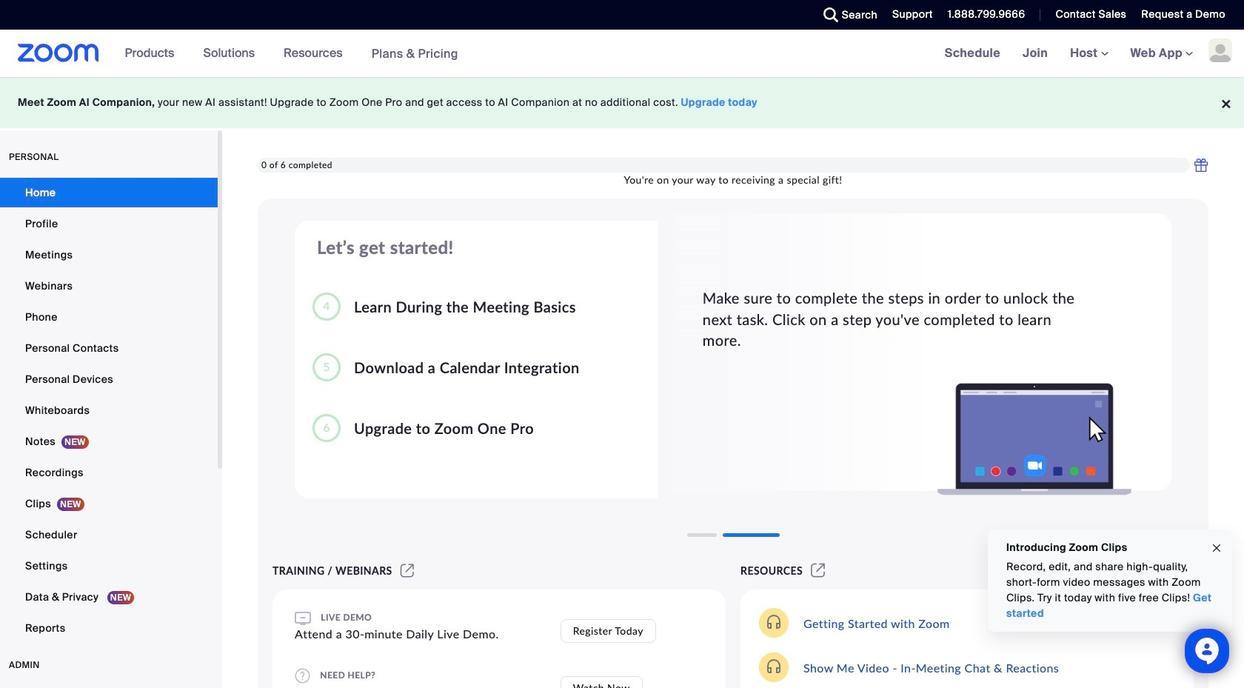 Task type: vqa. For each thing, say whether or not it's contained in the screenshot.
bottom by
no



Task type: locate. For each thing, give the bounding box(es) containing it.
close image
[[1211, 540, 1223, 557]]

personal menu menu
[[0, 178, 218, 644]]

zoom logo image
[[18, 44, 99, 62]]

profile picture image
[[1209, 39, 1232, 62]]

banner
[[0, 30, 1244, 78]]

footer
[[0, 77, 1244, 128]]

1 horizontal spatial window new image
[[809, 564, 828, 577]]

product information navigation
[[114, 30, 469, 78]]

1 window new image from the left
[[398, 564, 416, 577]]

window new image
[[398, 564, 416, 577], [809, 564, 828, 577]]

0 horizontal spatial window new image
[[398, 564, 416, 577]]



Task type: describe. For each thing, give the bounding box(es) containing it.
2 window new image from the left
[[809, 564, 828, 577]]

meetings navigation
[[934, 30, 1244, 78]]



